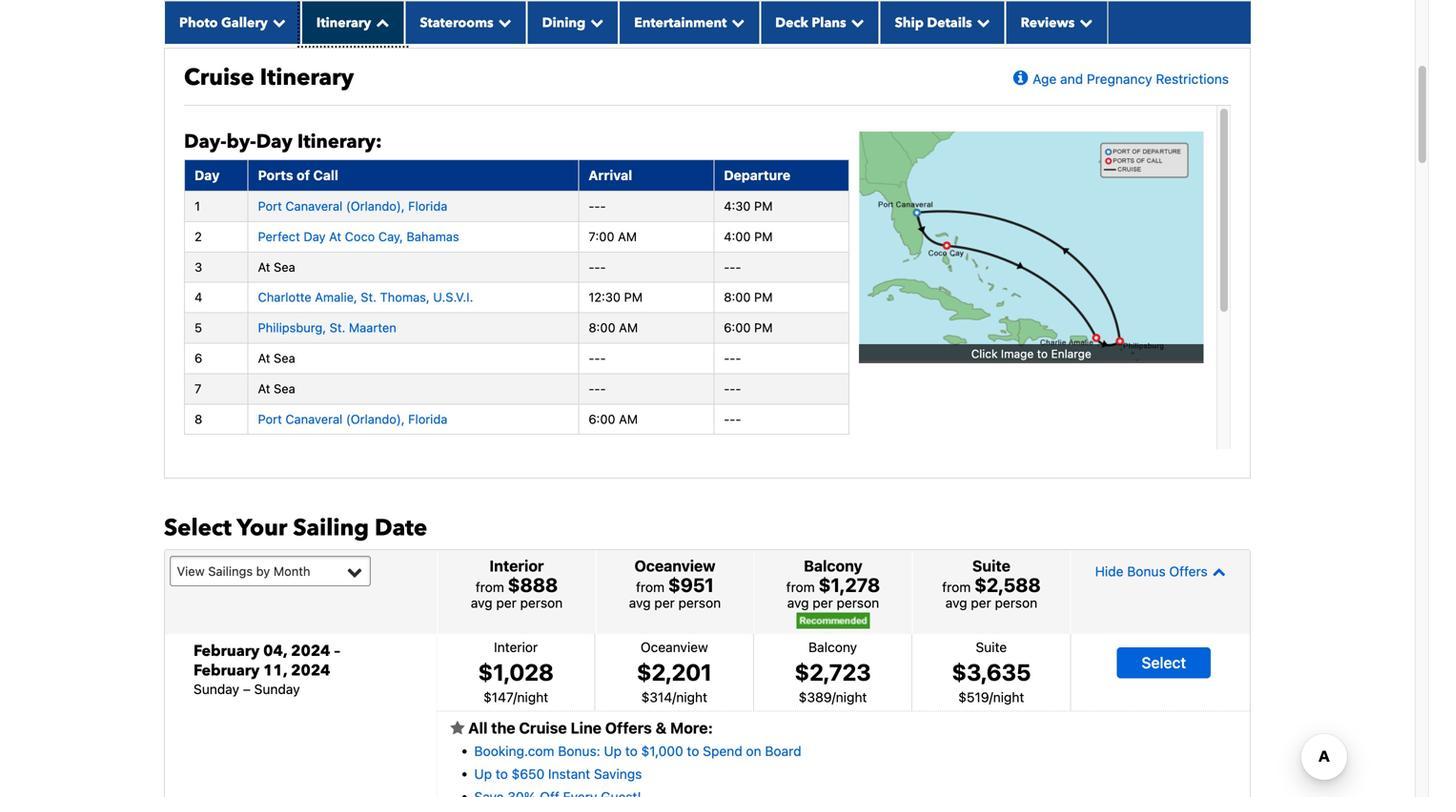 Task type: vqa. For each thing, say whether or not it's contained in the screenshot.
bottommost Canaveral
yes



Task type: locate. For each thing, give the bounding box(es) containing it.
avg inside balcony from $1,278 avg per person
[[787, 595, 809, 610]]

person up $1,028
[[520, 595, 563, 610]]

person inside oceanview from $951 avg per person
[[678, 595, 721, 610]]

1 port from the top
[[258, 199, 282, 213]]

to down booking.com
[[496, 766, 508, 782]]

pm for 8:00 pm
[[754, 290, 773, 304]]

1 vertical spatial interior
[[494, 639, 538, 655]]

8
[[194, 412, 202, 426]]

chevron down image up cruise itinerary at the top of the page
[[268, 16, 286, 29]]

balcony up recommended image
[[804, 557, 863, 575]]

night down $2,201
[[676, 689, 707, 705]]

bahamas
[[406, 229, 459, 243]]

3 / from the left
[[832, 689, 836, 705]]

2 (orlando), from the top
[[346, 412, 405, 426]]

balcony for from
[[804, 557, 863, 575]]

night down $3,635
[[993, 689, 1024, 705]]

oceanview inside oceanview $2,201 $314 / night
[[641, 639, 708, 655]]

8:00 for pm
[[724, 290, 751, 304]]

$389
[[799, 689, 832, 705]]

1 vertical spatial port canaveral (orlando), florida link
[[258, 412, 447, 426]]

0 vertical spatial florida
[[408, 199, 447, 213]]

0 vertical spatial port canaveral (orlando), florida link
[[258, 199, 447, 213]]

balcony from $1,278 avg per person
[[786, 557, 880, 610]]

2 2024 from the top
[[291, 660, 330, 681]]

up down booking.com
[[474, 766, 492, 782]]

per inside interior from $888 avg per person
[[496, 595, 517, 610]]

1 sea from the top
[[274, 260, 295, 274]]

chevron down image
[[494, 16, 512, 29], [586, 16, 604, 29], [1075, 16, 1093, 29]]

night inside suite $3,635 $519 / night
[[993, 689, 1024, 705]]

port canaveral (orlando), florida link up perfect day at coco cay, bahamas link
[[258, 199, 447, 213]]

sunday left 11,
[[194, 681, 239, 697]]

offers right bonus at the right of the page
[[1169, 563, 1208, 579]]

port canaveral (orlando), florida link for 1
[[258, 199, 447, 213]]

4 from from the left
[[942, 579, 971, 595]]

the
[[491, 719, 515, 737]]

/ inside oceanview $2,201 $314 / night
[[672, 689, 676, 705]]

2024 right 04,
[[291, 640, 330, 661]]

0 vertical spatial select
[[164, 512, 232, 544]]

1 vertical spatial 8:00
[[589, 320, 616, 335]]

0 vertical spatial port canaveral (orlando), florida
[[258, 199, 447, 213]]

0 vertical spatial balcony
[[804, 557, 863, 575]]

0 vertical spatial am
[[618, 229, 637, 243]]

up
[[604, 743, 622, 759], [474, 766, 492, 782]]

canaveral
[[285, 199, 343, 213], [285, 412, 343, 426]]

1 from from the left
[[476, 579, 504, 595]]

0 vertical spatial at sea
[[258, 260, 295, 274]]

itinerary up the day-by-day itinerary:
[[260, 62, 354, 93]]

perfect
[[258, 229, 300, 243]]

port canaveral (orlando), florida down maarten
[[258, 412, 447, 426]]

1 vertical spatial offers
[[605, 719, 652, 737]]

1 night from the left
[[517, 689, 548, 705]]

at right 7
[[258, 381, 270, 396]]

8:00 up 6:00 pm
[[724, 290, 751, 304]]

at down perfect
[[258, 260, 270, 274]]

avg inside interior from $888 avg per person
[[471, 595, 493, 610]]

2 night from the left
[[676, 689, 707, 705]]

1 horizontal spatial up
[[604, 743, 622, 759]]

recommended image
[[797, 612, 870, 629]]

6:00
[[724, 320, 751, 335], [589, 412, 615, 426]]

at sea for 3
[[258, 260, 295, 274]]

february left 11,
[[194, 660, 259, 681]]

select down hide bonus offers link
[[1142, 653, 1186, 672]]

port canaveral (orlando), florida for 8
[[258, 412, 447, 426]]

chevron down image for photo gallery
[[268, 16, 286, 29]]

0 vertical spatial sea
[[274, 260, 295, 274]]

(orlando),
[[346, 199, 405, 213], [346, 412, 405, 426]]

reviews
[[1021, 14, 1075, 32]]

0 vertical spatial chevron up image
[[371, 16, 389, 29]]

pm up 6:00 pm
[[754, 290, 773, 304]]

port canaveral (orlando), florida link
[[258, 199, 447, 213], [258, 412, 447, 426]]

february left 04,
[[194, 640, 259, 661]]

chevron down image for reviews
[[1075, 16, 1093, 29]]

to
[[625, 743, 638, 759], [687, 743, 699, 759], [496, 766, 508, 782]]

0 horizontal spatial up
[[474, 766, 492, 782]]

port canaveral (orlando), florida link down maarten
[[258, 412, 447, 426]]

at left coco
[[329, 229, 341, 243]]

from inside interior from $888 avg per person
[[476, 579, 504, 595]]

chevron down image inside reviews dropdown button
[[1075, 16, 1093, 29]]

canaveral down philipsburg, st. maarten
[[285, 412, 343, 426]]

itinerary
[[316, 14, 371, 32], [260, 62, 354, 93]]

chevron down image inside 'staterooms' 'dropdown button'
[[494, 16, 512, 29]]

1 vertical spatial port
[[258, 412, 282, 426]]

person for $888
[[520, 595, 563, 610]]

board
[[765, 743, 801, 759]]

1 2024 from the top
[[291, 640, 330, 661]]

chevron up image right bonus at the right of the page
[[1208, 565, 1226, 578]]

1 vertical spatial port canaveral (orlando), florida
[[258, 412, 447, 426]]

3 per from the left
[[813, 595, 833, 610]]

$2,201
[[637, 659, 712, 685]]

from up recommended image
[[786, 579, 815, 595]]

4 person from the left
[[995, 595, 1037, 610]]

– left 11,
[[243, 681, 251, 697]]

booking.com bonus: up to $1,000 to spend on board up to $650 instant savings
[[474, 743, 801, 782]]

at for 7
[[258, 381, 270, 396]]

2 at sea from the top
[[258, 351, 295, 365]]

3 avg from the left
[[787, 595, 809, 610]]

/ down $3,635
[[989, 689, 993, 705]]

2 / from the left
[[672, 689, 676, 705]]

1 port canaveral (orlando), florida from the top
[[258, 199, 447, 213]]

details
[[927, 14, 972, 32]]

2 per from the left
[[654, 595, 675, 610]]

1 horizontal spatial day
[[256, 129, 293, 155]]

from left '$888' on the bottom left
[[476, 579, 504, 595]]

0 vertical spatial oceanview
[[634, 557, 715, 575]]

person inside balcony from $1,278 avg per person
[[837, 595, 879, 610]]

from for $951
[[636, 579, 665, 595]]

from inside balcony from $1,278 avg per person
[[786, 579, 815, 595]]

balcony inside balcony from $1,278 avg per person
[[804, 557, 863, 575]]

per up $2,201
[[654, 595, 675, 610]]

select your sailing date
[[164, 512, 427, 544]]

6:00 for am
[[589, 412, 615, 426]]

avg for $888
[[471, 595, 493, 610]]

0 vertical spatial 6:00
[[724, 320, 751, 335]]

1 horizontal spatial –
[[334, 640, 340, 661]]

0 vertical spatial offers
[[1169, 563, 1208, 579]]

6:00 down the 8:00 am
[[589, 412, 615, 426]]

chevron down image left ship
[[846, 16, 864, 29]]

0 horizontal spatial 8:00
[[589, 320, 616, 335]]

2 vertical spatial day
[[304, 229, 326, 243]]

avg up recommended image
[[787, 595, 809, 610]]

(orlando), down maarten
[[346, 412, 405, 426]]

interior inside the interior $1,028 $147 / night
[[494, 639, 538, 655]]

age and pregnancy restrictions
[[1033, 71, 1229, 87]]

sea for 3
[[274, 260, 295, 274]]

cruise up booking.com
[[519, 719, 567, 737]]

port down ports
[[258, 199, 282, 213]]

st. down amalie,
[[330, 320, 345, 335]]

12:30 pm
[[589, 290, 643, 304]]

pm down 8:00 pm
[[754, 320, 773, 335]]

1 horizontal spatial st.
[[361, 290, 377, 304]]

per for $888
[[496, 595, 517, 610]]

1 vertical spatial chevron up image
[[1208, 565, 1226, 578]]

1 vertical spatial suite
[[976, 639, 1007, 655]]

4 chevron down image from the left
[[972, 16, 990, 29]]

chevron down image inside ship details dropdown button
[[972, 16, 990, 29]]

oceanview for from
[[634, 557, 715, 575]]

3 at sea from the top
[[258, 381, 295, 396]]

$3,635
[[952, 659, 1031, 685]]

2 vertical spatial sea
[[274, 381, 295, 396]]

balcony
[[804, 557, 863, 575], [809, 639, 857, 655]]

1 february from the top
[[194, 640, 259, 661]]

0 horizontal spatial chevron down image
[[494, 16, 512, 29]]

at
[[329, 229, 341, 243], [258, 260, 270, 274], [258, 351, 270, 365], [258, 381, 270, 396]]

0 vertical spatial canaveral
[[285, 199, 343, 213]]

/ inside the interior $1,028 $147 / night
[[513, 689, 517, 705]]

am right 7:00 at the left top
[[618, 229, 637, 243]]

2 canaveral from the top
[[285, 412, 343, 426]]

philipsburg, st. maarten
[[258, 320, 396, 335]]

0 horizontal spatial offers
[[605, 719, 652, 737]]

st. up maarten
[[361, 290, 377, 304]]

chevron up image
[[371, 16, 389, 29], [1208, 565, 1226, 578]]

oceanview inside oceanview from $951 avg per person
[[634, 557, 715, 575]]

to up savings at the bottom left of the page
[[625, 743, 638, 759]]

spend
[[703, 743, 742, 759]]

1 vertical spatial select
[[1142, 653, 1186, 672]]

1 vertical spatial am
[[619, 320, 638, 335]]

1 horizontal spatial select
[[1142, 653, 1186, 672]]

0 horizontal spatial 6:00
[[589, 412, 615, 426]]

0 horizontal spatial chevron up image
[[371, 16, 389, 29]]

pm right 4:00
[[754, 229, 773, 243]]

florida for 8
[[408, 412, 447, 426]]

interior inside interior from $888 avg per person
[[489, 557, 544, 575]]

suite inside suite $3,635 $519 / night
[[976, 639, 1007, 655]]

– right 04,
[[334, 640, 340, 661]]

cruise down photo gallery
[[184, 62, 254, 93]]

1 vertical spatial itinerary
[[260, 62, 354, 93]]

1 / from the left
[[513, 689, 517, 705]]

chevron down image left entertainment
[[586, 16, 604, 29]]

philipsburg,
[[258, 320, 326, 335]]

florida
[[408, 199, 447, 213], [408, 412, 447, 426]]

1 horizontal spatial cruise
[[519, 719, 567, 737]]

hide
[[1095, 563, 1124, 579]]

at sea for 6
[[258, 351, 295, 365]]

avg left '$888' on the bottom left
[[471, 595, 493, 610]]

person inside suite from $2,588 avg per person
[[995, 595, 1037, 610]]

day up ports
[[256, 129, 293, 155]]

---
[[589, 199, 606, 213], [589, 260, 606, 274], [724, 260, 741, 274], [589, 351, 606, 365], [724, 351, 741, 365], [589, 381, 606, 396], [724, 381, 741, 396], [724, 412, 741, 426]]

canaveral down of
[[285, 199, 343, 213]]

4:30
[[724, 199, 751, 213]]

perfect day at coco cay, bahamas
[[258, 229, 459, 243]]

select up view at the bottom
[[164, 512, 232, 544]]

avg inside oceanview from $951 avg per person
[[629, 595, 651, 610]]

port for 1
[[258, 199, 282, 213]]

chevron up image inside hide bonus offers link
[[1208, 565, 1226, 578]]

1 vertical spatial cruise
[[519, 719, 567, 737]]

0 horizontal spatial select
[[164, 512, 232, 544]]

interior for from
[[489, 557, 544, 575]]

(orlando), up cay,
[[346, 199, 405, 213]]

0 vertical spatial –
[[334, 640, 340, 661]]

offers
[[1169, 563, 1208, 579], [605, 719, 652, 737]]

chevron down image for entertainment
[[727, 16, 745, 29]]

avg
[[471, 595, 493, 610], [629, 595, 651, 610], [787, 595, 809, 610], [945, 595, 967, 610]]

0 vertical spatial up
[[604, 743, 622, 759]]

port canaveral (orlando), florida link for 8
[[258, 412, 447, 426]]

sunday
[[194, 681, 239, 697], [254, 681, 300, 697]]

1 florida from the top
[[408, 199, 447, 213]]

cruise itinerary map image
[[859, 131, 1204, 361]]

perfect day at coco cay, bahamas link
[[258, 229, 459, 243]]

from for $888
[[476, 579, 504, 595]]

pm for 6:00 pm
[[754, 320, 773, 335]]

0 vertical spatial 8:00
[[724, 290, 751, 304]]

0 vertical spatial cruise
[[184, 62, 254, 93]]

from for $2,588
[[942, 579, 971, 595]]

(orlando), for 8
[[346, 412, 405, 426]]

/ inside balcony $2,723 $389 / night
[[832, 689, 836, 705]]

balcony for $2,723
[[809, 639, 857, 655]]

night inside balcony $2,723 $389 / night
[[836, 689, 867, 705]]

/ inside suite $3,635 $519 / night
[[989, 689, 993, 705]]

from left $951
[[636, 579, 665, 595]]

2 february from the top
[[194, 660, 259, 681]]

offers up booking.com bonus: up to $1,000 to spend on board link
[[605, 719, 652, 737]]

0 horizontal spatial –
[[243, 681, 251, 697]]

$1,000
[[641, 743, 683, 759]]

at for 3
[[258, 260, 270, 274]]

chevron up image inside itinerary dropdown button
[[371, 16, 389, 29]]

1 vertical spatial canaveral
[[285, 412, 343, 426]]

3 chevron down image from the left
[[1075, 16, 1093, 29]]

7:00 am
[[589, 229, 637, 243]]

2 avg from the left
[[629, 595, 651, 610]]

0 horizontal spatial day
[[194, 167, 220, 183]]

chevron down image inside the photo gallery dropdown button
[[268, 16, 286, 29]]

port for 8
[[258, 412, 282, 426]]

2 port from the top
[[258, 412, 282, 426]]

ship
[[895, 14, 924, 32]]

2024 right 11,
[[291, 660, 330, 681]]

night down $1,028
[[517, 689, 548, 705]]

1 horizontal spatial chevron down image
[[586, 16, 604, 29]]

select for select
[[1142, 653, 1186, 672]]

8:00
[[724, 290, 751, 304], [589, 320, 616, 335]]

3 person from the left
[[837, 595, 879, 610]]

avg for $2,588
[[945, 595, 967, 610]]

0 vertical spatial suite
[[972, 557, 1011, 575]]

chevron down image left "deck"
[[727, 16, 745, 29]]

per for $1,278
[[813, 595, 833, 610]]

up up savings at the bottom left of the page
[[604, 743, 622, 759]]

am down the 8:00 am
[[619, 412, 638, 426]]

avg inside suite from $2,588 avg per person
[[945, 595, 967, 610]]

from inside oceanview from $951 avg per person
[[636, 579, 665, 595]]

to down more:
[[687, 743, 699, 759]]

night down $2,723
[[836, 689, 867, 705]]

port canaveral (orlando), florida up perfect day at coco cay, bahamas link
[[258, 199, 447, 213]]

2 chevron down image from the left
[[586, 16, 604, 29]]

night for $3,635
[[993, 689, 1024, 705]]

/ for $2,723
[[832, 689, 836, 705]]

person
[[520, 595, 563, 610], [678, 595, 721, 610], [837, 595, 879, 610], [995, 595, 1037, 610]]

at sea
[[258, 260, 295, 274], [258, 351, 295, 365], [258, 381, 295, 396]]

2 florida from the top
[[408, 412, 447, 426]]

coco
[[345, 229, 375, 243]]

chevron down image for dining
[[586, 16, 604, 29]]

4 night from the left
[[993, 689, 1024, 705]]

6:00 down 8:00 pm
[[724, 320, 751, 335]]

chevron down image inside deck plans dropdown button
[[846, 16, 864, 29]]

2 person from the left
[[678, 595, 721, 610]]

1 vertical spatial (orlando),
[[346, 412, 405, 426]]

3 from from the left
[[786, 579, 815, 595]]

night
[[517, 689, 548, 705], [676, 689, 707, 705], [836, 689, 867, 705], [993, 689, 1024, 705]]

1 vertical spatial st.
[[330, 320, 345, 335]]

interior from $888 avg per person
[[471, 557, 563, 610]]

per up recommended image
[[813, 595, 833, 610]]

4
[[194, 290, 202, 304]]

1 horizontal spatial sunday
[[254, 681, 300, 697]]

/ down $2,201
[[672, 689, 676, 705]]

1 chevron down image from the left
[[494, 16, 512, 29]]

1 port canaveral (orlando), florida link from the top
[[258, 199, 447, 213]]

chevron down image
[[268, 16, 286, 29], [727, 16, 745, 29], [846, 16, 864, 29], [972, 16, 990, 29]]

per inside oceanview from $951 avg per person
[[654, 595, 675, 610]]

2 vertical spatial at sea
[[258, 381, 295, 396]]

person inside interior from $888 avg per person
[[520, 595, 563, 610]]

per up $1,028
[[496, 595, 517, 610]]

itinerary up cruise itinerary at the top of the page
[[316, 14, 371, 32]]

balcony inside balcony $2,723 $389 / night
[[809, 639, 857, 655]]

1 horizontal spatial offers
[[1169, 563, 1208, 579]]

2 vertical spatial am
[[619, 412, 638, 426]]

chevron down image inside dining dropdown button
[[586, 16, 604, 29]]

sea
[[274, 260, 295, 274], [274, 351, 295, 365], [274, 381, 295, 396]]

4 avg from the left
[[945, 595, 967, 610]]

chevron down image left dining
[[494, 16, 512, 29]]

0 vertical spatial itinerary
[[316, 14, 371, 32]]

1 horizontal spatial 6:00
[[724, 320, 751, 335]]

night inside oceanview $2,201 $314 / night
[[676, 689, 707, 705]]

1 horizontal spatial 8:00
[[724, 290, 751, 304]]

pm right the 4:30
[[754, 199, 773, 213]]

st.
[[361, 290, 377, 304], [330, 320, 345, 335]]

per inside suite from $2,588 avg per person
[[971, 595, 991, 610]]

person for $951
[[678, 595, 721, 610]]

sunday down 04,
[[254, 681, 300, 697]]

port right 8
[[258, 412, 282, 426]]

person for $1,278
[[837, 595, 879, 610]]

0 horizontal spatial cruise
[[184, 62, 254, 93]]

suite for from
[[972, 557, 1011, 575]]

pm for 4:00 pm
[[754, 229, 773, 243]]

/ down $1,028
[[513, 689, 517, 705]]

photo
[[179, 14, 218, 32]]

1 vertical spatial balcony
[[809, 639, 857, 655]]

cruise
[[184, 62, 254, 93], [519, 719, 567, 737]]

1 chevron down image from the left
[[268, 16, 286, 29]]

0 vertical spatial port
[[258, 199, 282, 213]]

0 vertical spatial (orlando),
[[346, 199, 405, 213]]

port
[[258, 199, 282, 213], [258, 412, 282, 426]]

am down '12:30 pm'
[[619, 320, 638, 335]]

chevron down image left reviews
[[972, 16, 990, 29]]

night inside the interior $1,028 $147 / night
[[517, 689, 548, 705]]

day up 1 at the top
[[194, 167, 220, 183]]

1 canaveral from the top
[[285, 199, 343, 213]]

0 vertical spatial interior
[[489, 557, 544, 575]]

1 avg from the left
[[471, 595, 493, 610]]

at down philipsburg,
[[258, 351, 270, 365]]

chevron up image left staterooms
[[371, 16, 389, 29]]

am
[[618, 229, 637, 243], [619, 320, 638, 335], [619, 412, 638, 426]]

0 horizontal spatial sunday
[[194, 681, 239, 697]]

reviews button
[[1005, 1, 1108, 44]]

1 vertical spatial oceanview
[[641, 639, 708, 655]]

/ down $2,723
[[832, 689, 836, 705]]

chevron down image up the and
[[1075, 16, 1093, 29]]

1 vertical spatial at sea
[[258, 351, 295, 365]]

bonus:
[[558, 743, 600, 759]]

8:00 down 12:30
[[589, 320, 616, 335]]

per inside balcony from $1,278 avg per person
[[813, 595, 833, 610]]

2 chevron down image from the left
[[727, 16, 745, 29]]

avg left $2,588 on the bottom
[[945, 595, 967, 610]]

3 night from the left
[[836, 689, 867, 705]]

1 (orlando), from the top
[[346, 199, 405, 213]]

12:30
[[589, 290, 621, 304]]

person up $3,635
[[995, 595, 1037, 610]]

3 chevron down image from the left
[[846, 16, 864, 29]]

1 vertical spatial 6:00
[[589, 412, 615, 426]]

port canaveral (orlando), florida
[[258, 199, 447, 213], [258, 412, 447, 426]]

date
[[375, 512, 427, 544]]

suite inside suite from $2,588 avg per person
[[972, 557, 1011, 575]]

0 vertical spatial day
[[256, 129, 293, 155]]

2 port canaveral (orlando), florida link from the top
[[258, 412, 447, 426]]

1 vertical spatial florida
[[408, 412, 447, 426]]

day right perfect
[[304, 229, 326, 243]]

2 horizontal spatial chevron down image
[[1075, 16, 1093, 29]]

from
[[476, 579, 504, 595], [636, 579, 665, 595], [786, 579, 815, 595], [942, 579, 971, 595]]

2 sea from the top
[[274, 351, 295, 365]]

2 from from the left
[[636, 579, 665, 595]]

4 / from the left
[[989, 689, 993, 705]]

avg for $951
[[629, 595, 651, 610]]

4 per from the left
[[971, 595, 991, 610]]

1 at sea from the top
[[258, 260, 295, 274]]

&
[[656, 719, 667, 737]]

1 horizontal spatial chevron up image
[[1208, 565, 1226, 578]]

3 sea from the top
[[274, 381, 295, 396]]

per up $3,635
[[971, 595, 991, 610]]

1 person from the left
[[520, 595, 563, 610]]

1 per from the left
[[496, 595, 517, 610]]

chevron down image inside entertainment dropdown button
[[727, 16, 745, 29]]

avg left $951
[[629, 595, 651, 610]]

from inside suite from $2,588 avg per person
[[942, 579, 971, 595]]

charlotte
[[258, 290, 311, 304]]

from left $2,588 on the bottom
[[942, 579, 971, 595]]

u.s.v.i.
[[433, 290, 473, 304]]

1 vertical spatial sea
[[274, 351, 295, 365]]

1 vertical spatial day
[[194, 167, 220, 183]]

age
[[1033, 71, 1057, 87]]

pm right 12:30
[[624, 290, 643, 304]]

view sailings by month link
[[170, 556, 371, 586]]

balcony up $2,723
[[809, 639, 857, 655]]

itinerary inside itinerary dropdown button
[[316, 14, 371, 32]]

person up recommended image
[[837, 595, 879, 610]]

oceanview
[[634, 557, 715, 575], [641, 639, 708, 655]]

person up $2,201
[[678, 595, 721, 610]]

2 port canaveral (orlando), florida from the top
[[258, 412, 447, 426]]

$2,588
[[974, 573, 1041, 596]]



Task type: describe. For each thing, give the bounding box(es) containing it.
$650
[[512, 766, 545, 782]]

savings
[[594, 766, 642, 782]]

chevron down image for deck plans
[[846, 16, 864, 29]]

8:00 for am
[[589, 320, 616, 335]]

person for $2,588
[[995, 595, 1037, 610]]

interior for $1,028
[[494, 639, 538, 655]]

deck plans
[[775, 14, 846, 32]]

am for 8:00 am
[[619, 320, 638, 335]]

chevron down image for staterooms
[[494, 16, 512, 29]]

cruise itinerary
[[184, 62, 354, 93]]

ship details button
[[880, 1, 1005, 44]]

0 horizontal spatial to
[[496, 766, 508, 782]]

itinerary:
[[297, 129, 382, 155]]

maarten
[[349, 320, 396, 335]]

$888
[[508, 573, 558, 596]]

staterooms
[[420, 14, 494, 32]]

call
[[313, 167, 338, 183]]

6:00 pm
[[724, 320, 773, 335]]

departure
[[724, 167, 791, 183]]

day-by-day itinerary:
[[184, 129, 382, 155]]

up to $650 instant savings link
[[474, 766, 642, 782]]

1 horizontal spatial to
[[625, 743, 638, 759]]

$147
[[483, 689, 513, 705]]

arrival
[[589, 167, 632, 183]]

cay,
[[378, 229, 403, 243]]

deck plans button
[[760, 1, 880, 44]]

11,
[[263, 660, 287, 681]]

$2,723
[[795, 659, 871, 685]]

thomas,
[[380, 290, 430, 304]]

8:00 pm
[[724, 290, 773, 304]]

from for $1,278
[[786, 579, 815, 595]]

2 sunday from the left
[[254, 681, 300, 697]]

florida for 1
[[408, 199, 447, 213]]

0 vertical spatial st.
[[361, 290, 377, 304]]

all
[[468, 719, 488, 737]]

bonus
[[1127, 563, 1166, 579]]

entertainment button
[[619, 1, 760, 44]]

per for $2,588
[[971, 595, 991, 610]]

dining
[[542, 14, 586, 32]]

2
[[194, 229, 202, 243]]

oceanview $2,201 $314 / night
[[637, 639, 712, 705]]

photo gallery button
[[164, 1, 301, 44]]

booking.com bonus: up to $1,000 to spend on board link
[[474, 743, 801, 759]]

8:00 am
[[589, 320, 638, 335]]

charlotte amalie, st. thomas, u.s.v.i. link
[[258, 290, 473, 304]]

/ for $3,635
[[989, 689, 993, 705]]

$519
[[958, 689, 989, 705]]

photo gallery
[[179, 14, 268, 32]]

itinerary button
[[301, 1, 405, 44]]

2 horizontal spatial day
[[304, 229, 326, 243]]

select for select your sailing date
[[164, 512, 232, 544]]

booking.com
[[474, 743, 554, 759]]

sea for 6
[[274, 351, 295, 365]]

am for 6:00 am
[[619, 412, 638, 426]]

canaveral for 8
[[285, 412, 343, 426]]

at for 6
[[258, 351, 270, 365]]

canaveral for 1
[[285, 199, 343, 213]]

staterooms button
[[405, 1, 527, 44]]

ship details
[[895, 14, 972, 32]]

oceanview for $2,201
[[641, 639, 708, 655]]

oceanview from $951 avg per person
[[629, 557, 721, 610]]

philipsburg, st. maarten link
[[258, 320, 396, 335]]

3
[[194, 260, 202, 274]]

pm for 12:30 pm
[[624, 290, 643, 304]]

at sea for 7
[[258, 381, 295, 396]]

night for $1,028
[[517, 689, 548, 705]]

deck
[[775, 14, 808, 32]]

night for $2,723
[[836, 689, 867, 705]]

view
[[177, 564, 205, 578]]

ports
[[258, 167, 293, 183]]

day-
[[184, 129, 227, 155]]

chevron up image for itinerary
[[371, 16, 389, 29]]

and
[[1060, 71, 1083, 87]]

6:00 am
[[589, 412, 638, 426]]

sea for 7
[[274, 381, 295, 396]]

restrictions
[[1156, 71, 1229, 87]]

pregnancy
[[1087, 71, 1152, 87]]

per for $951
[[654, 595, 675, 610]]

balcony $2,723 $389 / night
[[795, 639, 871, 705]]

1 sunday from the left
[[194, 681, 239, 697]]

charlotte amalie, st. thomas, u.s.v.i.
[[258, 290, 473, 304]]

view sailings by month
[[177, 564, 310, 578]]

hide bonus offers link
[[1076, 555, 1245, 588]]

hide bonus offers
[[1095, 563, 1208, 579]]

$314
[[641, 689, 672, 705]]

line
[[571, 719, 602, 737]]

/ for $1,028
[[513, 689, 517, 705]]

by
[[256, 564, 270, 578]]

$1,278
[[819, 573, 880, 596]]

gallery
[[221, 14, 268, 32]]

entertainment
[[634, 14, 727, 32]]

$951
[[668, 573, 714, 596]]

age and pregnancy restrictions link
[[1007, 69, 1229, 88]]

suite $3,635 $519 / night
[[952, 639, 1031, 705]]

select link
[[1117, 647, 1211, 679]]

instant
[[548, 766, 590, 782]]

suite for $3,635
[[976, 639, 1007, 655]]

chevron up image for hide bonus offers
[[1208, 565, 1226, 578]]

/ for $2,201
[[672, 689, 676, 705]]

2 horizontal spatial to
[[687, 743, 699, 759]]

0 horizontal spatial st.
[[330, 320, 345, 335]]

1
[[194, 199, 200, 213]]

on
[[746, 743, 761, 759]]

interior $1,028 $147 / night
[[478, 639, 554, 705]]

suite from $2,588 avg per person
[[942, 557, 1041, 610]]

7:00
[[589, 229, 615, 243]]

1 vertical spatial –
[[243, 681, 251, 697]]

amalie,
[[315, 290, 357, 304]]

$1,028
[[478, 659, 554, 685]]

info circle image
[[1007, 69, 1033, 88]]

am for 7:00 am
[[618, 229, 637, 243]]

night for $2,201
[[676, 689, 707, 705]]

avg for $1,278
[[787, 595, 809, 610]]

6:00 for pm
[[724, 320, 751, 335]]

7
[[194, 381, 201, 396]]

chevron down image for ship details
[[972, 16, 990, 29]]

4:00
[[724, 229, 751, 243]]

(orlando), for 1
[[346, 199, 405, 213]]

1 vertical spatial up
[[474, 766, 492, 782]]

ports of call
[[258, 167, 338, 183]]

february 04, 2024 – february 11, 2024 sunday – sunday
[[194, 640, 340, 697]]

port canaveral (orlando), florida for 1
[[258, 199, 447, 213]]

star image
[[450, 721, 465, 736]]

4:30 pm
[[724, 199, 773, 213]]

pm for 4:30 pm
[[754, 199, 773, 213]]



